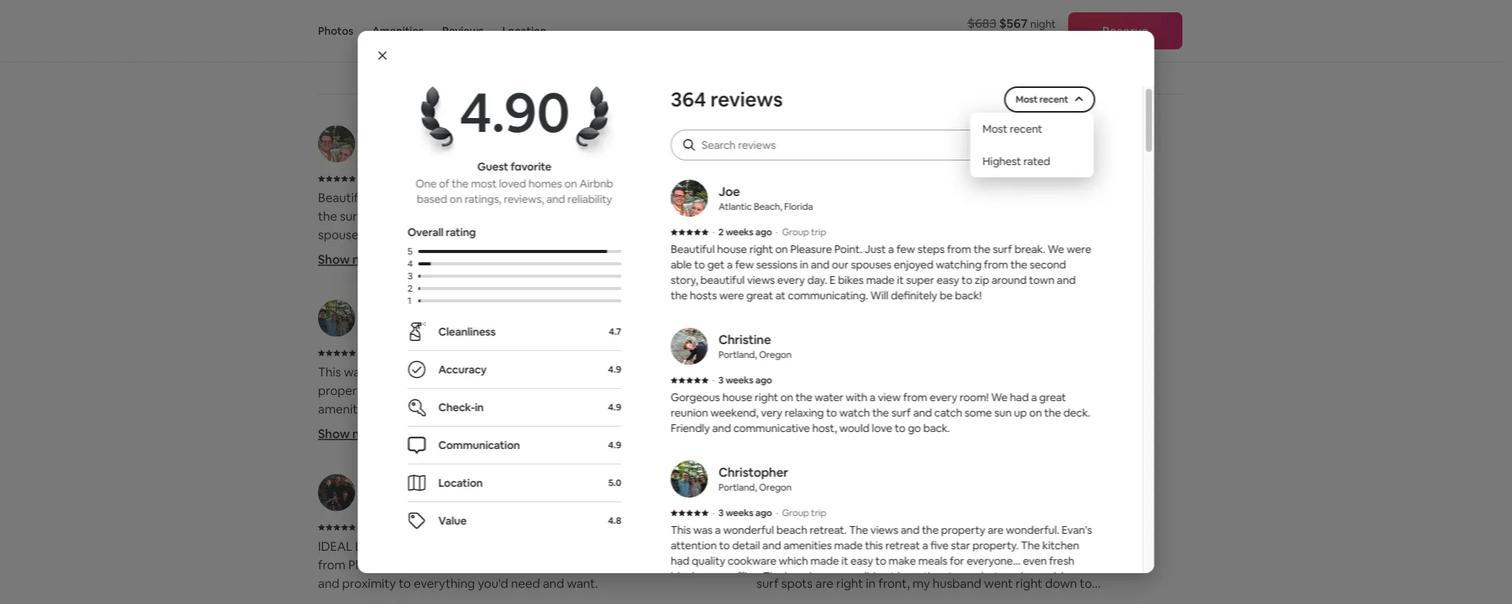 Task type: describe. For each thing, give the bounding box(es) containing it.
around inside 4.90 dialog
[[991, 273, 1027, 287]]

beach up little
[[776, 523, 807, 537]]

photos button
[[318, 0, 354, 62]]

location
[[921, 539, 967, 555]]

reunion inside 4.90 dialog
[[671, 406, 708, 420]]

story, inside list
[[567, 227, 598, 243]]

many
[[1050, 438, 1082, 454]]

cruz
[[818, 557, 844, 573]]

airbnb inside list
[[419, 494, 452, 508]]

overall
[[407, 225, 443, 239]]

location
[[355, 539, 417, 555]]

0 horizontal spatial quality
[[342, 420, 380, 436]]

day. inside list
[[387, 245, 410, 261]]

if
[[1017, 539, 1024, 555]]

0 horizontal spatial so
[[757, 401, 770, 417]]

sauna
[[822, 420, 855, 436]]

highest
[[982, 154, 1021, 168]]

1 horizontal spatial location
[[502, 24, 547, 38]]

need
[[511, 576, 540, 592]]

energy
[[757, 475, 796, 491]]

highest rated link
[[982, 154, 1050, 168]]

0 vertical spatial so
[[917, 383, 931, 399]]

reserve button
[[1069, 12, 1183, 49]]

· 3 weeks ago
[[712, 374, 772, 386]]

0 horizontal spatial are
[[371, 383, 390, 399]]

meals inside 4.90 dialog
[[918, 554, 947, 568]]

most recent link
[[982, 122, 1042, 136]]

· october 2023 · stayed with kids
[[798, 521, 966, 534]]

most inside list box
[[982, 122, 1007, 136]]

0 horizontal spatial this
[[411, 401, 432, 417]]

joe image
[[671, 180, 708, 217]]

night
[[1031, 17, 1056, 30]]

check-
[[438, 401, 475, 415]]

property. inside list
[[534, 401, 587, 417]]

did inside 4.90 dialog
[[860, 570, 876, 584]]

0 horizontal spatial everyone…
[[318, 438, 380, 454]]

0 horizontal spatial star
[[509, 401, 531, 417]]

cookware inside 4.90 dialog
[[727, 554, 776, 568]]

christopher portland, oregon for ago
[[366, 302, 451, 334]]

second inside 4.90 dialog
[[1030, 258, 1066, 272]]

it inside the "beautiful home and location! we had a blast here. there's so much to like. the e-bikes were so convenient and fun. the spa opening up to the view of the ocean. the sauna was a much appreciated touch. my favorite was the upstairs balcony, it felt private amongst the many surfers and walkers. it was a great mix of privacy and happy energy of those visiting the area. i'd definitely come again."
[[900, 438, 908, 454]]

want.
[[567, 576, 598, 592]]

upstairs
[[803, 438, 848, 454]]

0 vertical spatial us
[[514, 457, 527, 473]]

my
[[913, 576, 930, 592]]

beautiful home and location! we had a blast here. there's so much to like. the e-bikes were so convenient and fun. the spa opening up to the view of the ocean. the sauna was a much appreciated touch. my favorite was the upstairs balcony, it felt private amongst the many surfers and walkers. it was a great mix of privacy and happy energy of those visiting the area. i'd definitely come again.
[[757, 364, 1104, 491]]

definitely inside the "beautiful home and location! we had a blast here. there's so much to like. the e-bikes were so convenient and fun. the spa opening up to the view of the ocean. the sauna was a much appreciated touch. my favorite was the upstairs balcony, it felt private amongst the many surfers and walkers. it was a great mix of privacy and happy energy of those visiting the area. i'd definitely come again."
[[959, 475, 1013, 491]]

364 reviews
[[671, 86, 783, 112]]

great down search reviews, press 'enter' to search text field
[[848, 208, 878, 224]]

spouses inside 4.90 dialog
[[851, 258, 891, 272]]

friendly inside 4.90 dialog
[[671, 422, 710, 435]]

weeks for · 3 weeks ago · group trip
[[725, 507, 753, 519]]

property inside 4.90 dialog
[[941, 523, 985, 537]]

communication
[[438, 439, 520, 452]]

5.0
[[608, 477, 621, 489]]

check-in
[[438, 401, 483, 415]]

was down christopher image
[[344, 364, 366, 380]]

cookware inside list
[[383, 420, 439, 436]]

0 horizontal spatial able
[[455, 208, 479, 224]]

reliability
[[567, 192, 612, 206]]

weekend, inside 4.90 dialog
[[710, 406, 758, 420]]

would inside list
[[878, 245, 912, 261]]

blueberry inside list
[[444, 438, 499, 454]]

0 vertical spatial definitely
[[594, 264, 647, 280]]

beautiful inside 4.90 dialog
[[671, 242, 715, 256]]

time inside 4.90 dialog
[[923, 570, 946, 584]]

0 horizontal spatial 1
[[318, 50, 322, 62]]

0 horizontal spatial beautiful
[[318, 190, 368, 206]]

house down the · 3 weeks ago at the bottom of page
[[722, 391, 752, 405]]

are inside 4.90 dialog
[[988, 523, 1003, 537]]

this was a wonderful beach retreat.  the views and the property are wonderful.  evan's attention to detail and amenities made this retreat a five star property.  the kitchen had quality cookware which made it easy to make meals for everyone… even fresh blueberry muffins.  the beach gear we did not have time to use but made us wish we had booked more nights.  and the hot tub with views to the beach was a great way to wind down in the evening. inside 4.90 dialog
[[671, 523, 1092, 605]]

amenities button
[[372, 0, 424, 62]]

0 horizontal spatial up
[[919, 227, 933, 243]]

0 vertical spatial booked
[[601, 457, 645, 473]]

reviews
[[442, 24, 484, 38]]

my
[[1037, 420, 1054, 436]]

rating
[[446, 225, 476, 239]]

ideal
[[318, 539, 352, 555]]

photos
[[318, 24, 354, 38]]

communicating. inside list
[[476, 264, 568, 280]]

was down fun.
[[857, 420, 880, 436]]

host, inside 4.90 dialog
[[812, 422, 837, 435]]

area.
[[913, 475, 941, 491]]

1 horizontal spatial view
[[993, 190, 1020, 206]]

quality inside 4.90 dialog
[[692, 554, 725, 568]]

0 vertical spatial pleasure
[[455, 190, 502, 206]]

0 horizontal spatial much
[[892, 420, 924, 436]]

0 horizontal spatial and
[[391, 475, 415, 491]]

0 vertical spatial 4
[[318, 13, 323, 25]]

· 2 weeks ago · group trip
[[712, 226, 826, 238]]

just inside list
[[540, 190, 564, 206]]

beach inside the ideal location for surfers! directly across the street from pleasure point - can't beat the views, easy beach access, and proximity to everything you'd need and want.
[[586, 557, 621, 573]]

way inside list
[[351, 494, 374, 510]]

0 vertical spatial amenities
[[318, 401, 373, 417]]

place
[[972, 557, 1003, 573]]

those
[[814, 475, 846, 491]]

detail inside list
[[564, 383, 596, 399]]

will inside 4.90 dialog
[[870, 289, 888, 303]]

4.9 for check-in
[[608, 402, 621, 413]]

experience,
[[847, 557, 913, 573]]

364
[[671, 86, 706, 112]]

christine for 2 weeks ago · group trip
[[804, 128, 857, 144]]

of left those
[[799, 475, 811, 491]]

list box inside 4.90 dialog
[[970, 113, 1094, 178]]

wonderful. inside 4.90 dialog
[[1006, 523, 1059, 537]]

up inside the "beautiful home and location! we had a blast here. there's so much to like. the e-bikes were so convenient and fun. the spa opening up to the view of the ocean. the sauna was a much appreciated touch. my favorite was the upstairs balcony, it felt private amongst the many surfers and walkers. it was a great mix of privacy and happy energy of those visiting the area. i'd definitely come again."
[[983, 401, 998, 417]]

1 vertical spatial recent
[[1010, 122, 1042, 136]]

town!
[[982, 539, 1014, 555]]

felt
[[911, 438, 930, 454]]

retreat inside list
[[435, 401, 474, 417]]

of right "mix"
[[972, 457, 984, 473]]

sun inside 4.90 dialog
[[994, 406, 1012, 420]]

atlantic for 2
[[718, 201, 752, 213]]

we inside the "beautiful home and location! we had a blast here. there's so much to like. the e-bikes were so convenient and fun. the spa opening up to the view of the ocean. the sauna was a much appreciated touch. my favorite was the upstairs balcony, it felt private amongst the many surfers and walkers. it was a great mix of privacy and happy energy of those visiting the area. i'd definitely come again."
[[757, 383, 775, 399]]

beach up 4.8
[[583, 475, 618, 491]]

christopher image for 3 weeks ago · group trip
[[318, 300, 355, 337]]

tub inside list
[[462, 475, 481, 491]]

five inside list
[[486, 401, 507, 417]]

most recent inside most recent dropdown button
[[1016, 93, 1068, 105]]

-
[[430, 557, 435, 573]]

6
[[366, 494, 372, 508]]

house up · 2 weeks ago · group trip
[[816, 190, 850, 206]]

communicative inside 4.90 dialog
[[733, 422, 810, 435]]

wind inside 4.90 dialog
[[671, 601, 694, 605]]

based
[[417, 192, 447, 206]]

balcony,
[[851, 438, 898, 454]]

stayed
[[885, 521, 920, 534]]

santa
[[783, 557, 815, 573]]

beat
[[469, 557, 495, 573]]

one
[[415, 177, 436, 191]]

little
[[795, 539, 821, 555]]

come
[[1015, 475, 1048, 491]]

touch.
[[998, 420, 1034, 436]]

sessions inside 4.90 dialog
[[756, 258, 797, 272]]

super inside 4.90 dialog
[[906, 273, 934, 287]]

watch inside 4.90 dialog
[[839, 406, 870, 420]]

more for beautiful house right on pleasure point.  just a few steps from the surf break.  we were able to get a few sessions in and our spouses enjoyed watching from the second story, beautiful views every day.  e bikes made it super easy to zip around town and the hosts were great at communicating.  will definitely be back!
[[353, 252, 383, 267]]

rated
[[1023, 154, 1050, 168]]

lovely
[[757, 539, 793, 555]]

blueberry inside 4.90 dialog
[[671, 570, 719, 584]]

this inside list
[[318, 364, 341, 380]]

evening. inside list
[[491, 494, 538, 510]]

reviews,
[[504, 192, 544, 206]]

up inside 4.90 dialog
[[1014, 406, 1027, 420]]

amenities
[[372, 24, 424, 38]]

show for the
[[318, 252, 350, 267]]

1 vertical spatial is
[[1009, 594, 1017, 605]]

point inside the ideal location for surfers! directly across the street from pleasure point - can't beat the views, easy beach access, and proximity to everything you'd need and want.
[[399, 557, 428, 573]]

for inside 4.90 dialog
[[950, 554, 964, 568]]

from inside the ideal location for surfers! directly across the street from pleasure point - can't beat the views, easy beach access, and proximity to everything you'd need and want.
[[318, 557, 346, 573]]

4.9 for accuracy
[[608, 364, 621, 376]]

0 horizontal spatial attention
[[493, 383, 546, 399]]

cleanliness
[[438, 325, 495, 339]]

show more button for room!
[[757, 250, 822, 269]]

there's
[[873, 383, 915, 399]]

1 horizontal spatial much
[[933, 383, 965, 399]]

town inside list
[[640, 245, 670, 261]]

2 october from the left
[[805, 521, 848, 534]]

more for this was a wonderful beach retreat.  the views and the property are wonderful.  evan's attention to detail and amenities made this retreat a five star property.  the kitchen had quality cookware which made it easy to make meals for everyone… even fresh blueberry muffins.  the beach gear we did not have time to use but made us wish we had booked more nights.  and the hot tub with views to the beach was a great way to wind down in the evening.
[[353, 426, 383, 442]]

house left one
[[371, 190, 405, 206]]

of inside guest favorite one of the most loved homes on airbnb based on ratings, reviews, and reliability
[[439, 177, 449, 191]]

christopher for ago
[[366, 302, 436, 318]]

walkers.
[[823, 457, 869, 473]]

it
[[871, 457, 879, 473]]

fun.
[[862, 401, 884, 417]]

surfers
[[757, 457, 796, 473]]

0 vertical spatial evan's
[[456, 383, 491, 399]]

pleasure inside the ideal location for surfers! directly across the street from pleasure point - can't beat the views, easy beach access, and proximity to everything you'd need and want.
[[348, 557, 396, 573]]

2 weeks ago · group trip
[[366, 172, 491, 186]]

more for beautiful home and location!
[[791, 426, 822, 442]]

weeks for · 2 weeks ago · group trip
[[725, 226, 753, 238]]

highest rated
[[982, 154, 1050, 168]]

show for are
[[318, 426, 350, 442]]

bikes inside 4.90 dialog
[[838, 273, 864, 287]]

0 horizontal spatial point.
[[505, 190, 537, 206]]

relaxing inside 4.90 dialog
[[785, 406, 824, 420]]

was down the · 3 weeks ago · group trip
[[693, 523, 712, 537]]

but inside 4.90 dialog
[[981, 570, 998, 584]]

5
[[407, 246, 412, 258]]

view inside the "beautiful home and location! we had a blast here. there's so much to like. the e-bikes were so convenient and fun. the spa opening up to the view of the ocean. the sauna was a much appreciated touch. my favorite was the upstairs balcony, it felt private amongst the many surfers and walkers. it was a great mix of privacy and happy energy of those visiting the area. i'd definitely come again."
[[1038, 401, 1064, 417]]

was right it
[[882, 457, 904, 473]]

0 vertical spatial which
[[442, 420, 475, 436]]

kids
[[946, 521, 966, 534]]

catch inside 4.90 dialog
[[934, 406, 962, 420]]

homes
[[528, 177, 562, 191]]

show more for the
[[318, 252, 383, 267]]

attention inside 4.90 dialog
[[671, 539, 717, 553]]

great inside the "beautiful home and location! we had a blast here. there's so much to like. the e-bikes were so convenient and fun. the spa opening up to the view of the ocean. the sauna was a much appreciated touch. my favorite was the upstairs balcony, it felt private amongst the many surfers and walkers. it was a great mix of privacy and happy energy of those visiting the area. i'd definitely come again."
[[916, 457, 947, 473]]

husband
[[933, 576, 982, 592]]

· 3 weeks ago · group trip
[[712, 507, 826, 519]]

great down · 2 weeks ago · group trip
[[746, 289, 773, 303]]

0 vertical spatial very
[[984, 208, 1009, 224]]

0 vertical spatial zip
[[578, 245, 595, 261]]

beach down place
[[964, 585, 995, 599]]

nights. inside 4.90 dialog
[[761, 585, 794, 599]]

location inside 4.90 dialog
[[438, 476, 482, 490]]

relaxing inside list
[[1011, 208, 1056, 224]]

joe image for 2 weeks ago · group trip
[[318, 125, 355, 162]]

privacy
[[987, 457, 1028, 473]]

great up my
[[1039, 391, 1066, 405]]

reviews
[[710, 86, 783, 112]]

true
[[757, 557, 780, 573]]

0 horizontal spatial bikes
[[422, 245, 451, 261]]

beach up the 5.0
[[574, 438, 610, 454]]

proximity
[[342, 576, 396, 592]]

4.9 for communication
[[608, 439, 621, 451]]

christine portland, oregon for trip
[[804, 128, 890, 159]]

directly
[[502, 539, 546, 555]]

want
[[1050, 539, 1079, 555]]

would inside 4.90 dialog
[[839, 422, 869, 435]]

christopher for weeks
[[718, 464, 788, 480]]

here.
[[842, 383, 871, 399]]

0 horizontal spatial wonderful.
[[392, 383, 453, 399]]

use inside 4.90 dialog
[[961, 570, 979, 584]]

0 vertical spatial some
[[862, 227, 894, 243]]

surfers!
[[446, 539, 499, 555]]

Search reviews, Press 'Enter' to search text field
[[701, 137, 1078, 153]]

joe image for · 2 weeks ago · group trip
[[671, 180, 708, 217]]

accuracy
[[438, 363, 486, 377]]

around inside list
[[598, 245, 638, 261]]

just inside 4.90 dialog
[[865, 242, 886, 256]]

tub inside 4.90 dialog
[[858, 585, 875, 599]]

lovely little beach spot, best location in town! if you want a true santa cruz experience, this is the place for you. famous surf spots are right in front, my husband went right down to surf in the mornings. the point shop and grill is right down 
[[757, 539, 1103, 605]]

more up ideal
[[318, 475, 348, 491]]

was down ocean. at the right
[[757, 438, 779, 454]]

location button
[[502, 0, 547, 62]]

went
[[984, 576, 1013, 592]]

show more button for are
[[318, 425, 383, 443]]

0 vertical spatial catch
[[828, 227, 859, 243]]

front,
[[879, 576, 910, 592]]

house down · 2 weeks ago · group trip
[[717, 242, 747, 256]]

grill
[[986, 594, 1006, 605]]

1 october from the left
[[366, 521, 409, 534]]

list containing joe
[[312, 125, 1189, 605]]

was up 4.8
[[621, 475, 643, 491]]

access,
[[624, 557, 665, 573]]

the inside guest favorite one of the most loved homes on airbnb based on ratings, reviews, and reliability
[[452, 177, 468, 191]]

not inside list
[[339, 457, 358, 473]]

$567
[[999, 15, 1028, 31]]

e-
[[1032, 383, 1043, 399]]

our inside list
[[640, 208, 659, 224]]

beautiful inside list
[[601, 227, 651, 243]]



Task type: vqa. For each thing, say whether or not it's contained in the screenshot.
"&" related to History & culture ELEMENT
no



Task type: locate. For each thing, give the bounding box(es) containing it.
we
[[641, 438, 658, 454], [558, 457, 575, 473], [843, 570, 857, 584], [1070, 570, 1084, 584]]

were
[[424, 208, 453, 224], [1067, 242, 1091, 256], [398, 264, 426, 280], [719, 289, 744, 303], [1076, 383, 1104, 399]]

0 vertical spatial sessions
[[553, 208, 600, 224]]

october up location
[[366, 521, 409, 534]]

cookware left santa
[[727, 554, 776, 568]]

2 inside list
[[366, 172, 372, 186]]

1 horizontal spatial fresh
[[1049, 554, 1074, 568]]

2 2023 from the left
[[850, 521, 875, 534]]

2 vertical spatial bikes
[[1043, 383, 1073, 399]]

property. inside 4.90 dialog
[[972, 539, 1019, 553]]

0 horizontal spatial retreat
[[435, 401, 474, 417]]

which down check-
[[442, 420, 475, 436]]

joe atlantic beach, florida up 2 weeks ago · group trip
[[366, 128, 476, 159]]

enjoyed inside 4.90 dialog
[[894, 258, 933, 272]]

0 horizontal spatial not
[[339, 457, 358, 473]]

christine portland, oregon for group
[[718, 332, 792, 361]]

1 vertical spatial watch
[[839, 406, 870, 420]]

1 vertical spatial definitely
[[891, 289, 937, 303]]

0 horizontal spatial favorite
[[510, 160, 551, 174]]

christopher portland, oregon for weeks
[[718, 464, 792, 494]]

joe atlantic beach, florida for ago
[[718, 183, 813, 213]]

1 down the photos
[[318, 50, 322, 62]]

so up ocean. at the right
[[757, 401, 770, 417]]

can't
[[438, 557, 466, 573]]

friendly inside list
[[1009, 227, 1054, 243]]

retreat. inside 4.90 dialog
[[809, 523, 847, 537]]

christine image
[[757, 125, 794, 162], [757, 125, 794, 162]]

evan's inside 4.90 dialog
[[1062, 523, 1092, 537]]

even up years
[[382, 438, 410, 454]]

go inside 4.90 dialog
[[908, 422, 921, 435]]

0 vertical spatial communicating.
[[476, 264, 568, 280]]

watching inside list
[[415, 227, 467, 243]]

this inside lovely little beach spot, best location in town! if you want a true santa cruz experience, this is the place for you. famous surf spots are right in front, my husband went right down to surf in the mornings. the point shop and grill is right down
[[916, 557, 937, 573]]

and up 6 years on airbnb
[[391, 475, 415, 491]]

wind inside list
[[392, 494, 419, 510]]

hosts
[[364, 264, 395, 280], [690, 289, 717, 303]]

hot up 'value' in the left bottom of the page
[[440, 475, 459, 491]]

1 horizontal spatial make
[[889, 554, 916, 568]]

point left -
[[399, 557, 428, 573]]

0 vertical spatial florida
[[443, 145, 476, 159]]

0 horizontal spatial get
[[497, 208, 517, 224]]

sun
[[896, 227, 916, 243], [994, 406, 1012, 420]]

go
[[956, 245, 971, 261], [908, 422, 921, 435]]

this was a wonderful beach retreat.  the views and the property are wonderful.  evan's attention to detail and amenities made this retreat a five star property.  the kitchen had quality cookware which made it easy to make meals for everyone… even fresh blueberry muffins.  the beach gear we did not have time to use but made us wish we had booked more nights.  and the hot tub with views to the beach was a great way to wind down in the evening. inside list
[[318, 364, 658, 510]]

1 vertical spatial nights.
[[761, 585, 794, 599]]

1 down 5
[[407, 295, 411, 307]]

christopher inside 4.90 dialog
[[718, 464, 788, 480]]

which
[[442, 420, 475, 436], [779, 554, 808, 568]]

0 horizontal spatial this was a wonderful beach retreat.  the views and the property are wonderful.  evan's attention to detail and amenities made this retreat a five star property.  the kitchen had quality cookware which made it easy to make meals for everyone… even fresh blueberry muffins.  the beach gear we did not have time to use but made us wish we had booked more nights.  and the hot tub with views to the beach was a great way to wind down in the evening.
[[318, 364, 658, 510]]

spots
[[782, 576, 813, 592]]

relaxing
[[1011, 208, 1056, 224], [785, 406, 824, 420]]

was down place
[[997, 585, 1017, 599]]

not inside 4.90 dialog
[[878, 570, 895, 584]]

much up opening
[[933, 383, 965, 399]]

beach, for ago
[[754, 201, 782, 213]]

gear
[[612, 438, 638, 454], [818, 570, 840, 584]]

airbnb up reliability on the top left of the page
[[579, 177, 613, 191]]

show more down convenient
[[757, 426, 822, 442]]

beach, up · 2 weeks ago · group trip
[[754, 201, 782, 213]]

1 horizontal spatial bikes
[[838, 273, 864, 287]]

show more button for the
[[318, 250, 383, 269]]

is
[[939, 557, 948, 573], [1009, 594, 1017, 605]]

1
[[318, 50, 322, 62], [407, 295, 411, 307]]

back. inside list
[[974, 245, 1004, 261]]

joe atlantic beach, florida for ·
[[366, 128, 476, 159]]

1 vertical spatial favorite
[[1056, 420, 1100, 436]]

beach inside lovely little beach spot, best location in town! if you want a true santa cruz experience, this is the place for you. famous surf spots are right in front, my husband went right down to surf in the mornings. the point shop and grill is right down
[[823, 539, 859, 555]]

6 years on airbnb
[[366, 494, 452, 508]]

christopher portland, oregon up 3 weeks ago · group trip
[[366, 302, 451, 334]]

1 vertical spatial catch
[[934, 406, 962, 420]]

list box containing most recent
[[970, 113, 1094, 178]]

wonderful down the · 3 weeks ago · group trip
[[723, 523, 774, 537]]

use inside list
[[434, 457, 454, 473]]

2
[[318, 38, 323, 50], [366, 172, 372, 186], [718, 226, 723, 238], [407, 283, 412, 295]]

most recent up most recent link
[[1016, 93, 1068, 105]]

1 horizontal spatial so
[[917, 383, 931, 399]]

0 vertical spatial town
[[640, 245, 670, 261]]

0 vertical spatial room!
[[757, 208, 790, 224]]

christine inside 4.90 dialog
[[718, 332, 771, 347]]

are up town!
[[988, 523, 1003, 537]]

0 horizontal spatial point
[[399, 557, 428, 573]]

visiting
[[849, 475, 889, 491]]

kristin image
[[318, 474, 355, 511], [318, 474, 355, 511]]

gear inside list
[[612, 438, 638, 454]]

much
[[933, 383, 965, 399], [892, 420, 924, 436]]

town
[[640, 245, 670, 261], [1029, 273, 1054, 287]]

florida inside list
[[443, 145, 476, 159]]

christine portland, oregon inside list
[[804, 128, 890, 159]]

great down overall rating
[[429, 264, 459, 280]]

1 horizontal spatial star
[[951, 539, 970, 553]]

quality up 6
[[342, 420, 380, 436]]

meals up the 5.0
[[601, 420, 634, 436]]

had inside the "beautiful home and location! we had a blast here. there's so much to like. the e-bikes were so convenient and fun. the spa opening up to the view of the ocean. the sauna was a much appreciated touch. my favorite was the upstairs balcony, it felt private amongst the many surfers and walkers. it was a great mix of privacy and happy energy of those visiting the area. i'd definitely come again."
[[778, 383, 800, 399]]

1 vertical spatial able
[[671, 258, 692, 272]]

fresh inside list
[[412, 438, 441, 454]]

1 horizontal spatial catch
[[934, 406, 962, 420]]

loved
[[499, 177, 526, 191]]

1 vertical spatial beautiful
[[700, 273, 745, 287]]

joe for weeks
[[366, 128, 387, 144]]

views,
[[520, 557, 554, 573]]

0 vertical spatial atlantic
[[366, 145, 405, 159]]

retreat. down the cleanliness
[[477, 364, 519, 380]]

and
[[546, 192, 565, 206], [615, 208, 637, 224], [803, 227, 825, 243], [1056, 227, 1078, 243], [811, 258, 829, 272], [318, 264, 340, 280], [1057, 273, 1076, 287], [581, 364, 603, 380], [847, 364, 868, 380], [598, 383, 620, 399], [838, 401, 860, 417], [913, 406, 932, 420], [712, 422, 731, 435], [799, 457, 820, 473], [1031, 457, 1052, 473], [901, 523, 919, 537], [762, 539, 781, 553], [318, 576, 340, 592], [543, 576, 564, 592], [962, 594, 983, 605]]

time
[[391, 457, 417, 473], [923, 570, 946, 584]]

ago for · 2 weeks ago · group trip
[[755, 226, 772, 238]]

0 horizontal spatial christine
[[718, 332, 771, 347]]

wish inside 4.90 dialog
[[1045, 570, 1067, 584]]

reunion inside list
[[881, 208, 924, 224]]

0 vertical spatial fresh
[[412, 438, 441, 454]]

christine image
[[671, 328, 708, 365], [671, 328, 708, 365]]

0 horizontal spatial beautiful house right on pleasure point.  just a few steps from the surf break.  we were able to get a few sessions in and our spouses enjoyed watching from the second story, beautiful views every day.  e bikes made it super easy to zip around town and the hosts were great at communicating.  will definitely be back!
[[318, 190, 670, 298]]

florida up most on the top left of the page
[[443, 145, 476, 159]]

josh image
[[757, 300, 794, 337]]

joe image
[[318, 125, 355, 162], [318, 125, 355, 162], [671, 180, 708, 217]]

3 4.9 from the top
[[608, 439, 621, 451]]

0 vertical spatial love
[[915, 245, 938, 261]]

show more for room!
[[757, 252, 822, 267]]

great down you.
[[1027, 585, 1054, 599]]

1 vertical spatial watching
[[936, 258, 981, 272]]

beautiful
[[601, 227, 651, 243], [700, 273, 745, 287]]

more for gorgeous house right on the water with a view from every room! we had a great reunion weekend, very relaxing to watch the surf and catch some sun up on the deck. friendly and communicative host, would love to go back.
[[791, 252, 822, 267]]

did inside list
[[318, 457, 336, 473]]

christopher portland, oregon
[[366, 302, 451, 334], [718, 464, 792, 494]]

i'd
[[944, 475, 957, 491]]

0 vertical spatial watching
[[415, 227, 467, 243]]

0 horizontal spatial very
[[761, 406, 782, 420]]

is right grill
[[1009, 594, 1017, 605]]

was
[[344, 364, 366, 380], [857, 420, 880, 436], [757, 438, 779, 454], [882, 457, 904, 473], [621, 475, 643, 491], [693, 523, 712, 537], [997, 585, 1017, 599]]

bikes inside the "beautiful home and location! we had a blast here. there's so much to like. the e-bikes were so convenient and fun. the spa opening up to the view of the ocean. the sauna was a much appreciated touch. my favorite was the upstairs balcony, it felt private amongst the many surfers and walkers. it was a great mix of privacy and happy energy of those visiting the area. i'd definitely come again."
[[1043, 383, 1073, 399]]

very inside 4.90 dialog
[[761, 406, 782, 420]]

super
[[500, 245, 532, 261], [906, 273, 934, 287]]

room! up · 2 weeks ago · group trip
[[757, 208, 790, 224]]

0 vertical spatial just
[[540, 190, 564, 206]]

location
[[502, 24, 547, 38], [438, 476, 482, 490]]

0 horizontal spatial break.
[[365, 208, 400, 224]]

time inside list
[[391, 457, 417, 473]]

best
[[893, 539, 918, 555]]

blueberry right access,
[[671, 570, 719, 584]]

amongst
[[975, 438, 1026, 454]]

beach down little
[[784, 570, 815, 584]]

show for room!
[[757, 252, 788, 267]]

location up 'value' in the left bottom of the page
[[438, 476, 482, 490]]

0 horizontal spatial joe
[[366, 128, 387, 144]]

water down search reviews, press 'enter' to search text field
[[921, 190, 954, 206]]

water
[[921, 190, 954, 206], [815, 391, 843, 405]]

1 horizontal spatial super
[[906, 273, 934, 287]]

go inside list
[[956, 245, 971, 261]]

wish inside list
[[530, 457, 555, 473]]

room! up appreciated
[[960, 391, 989, 405]]

josh image
[[757, 300, 794, 337]]

1 vertical spatial love
[[872, 422, 892, 435]]

location right reviews button
[[502, 24, 547, 38]]

gear inside 4.90 dialog
[[818, 570, 840, 584]]

hot down cruz on the right bottom of page
[[839, 585, 856, 599]]

0 vertical spatial quality
[[342, 420, 380, 436]]

most
[[1016, 93, 1038, 105], [982, 122, 1007, 136]]

host,
[[847, 245, 875, 261], [812, 422, 837, 435]]

2 4.9 from the top
[[608, 402, 621, 413]]

1 horizontal spatial zip
[[975, 273, 989, 287]]

even inside list
[[382, 438, 410, 454]]

deck. inside list
[[975, 227, 1006, 243]]

1 vertical spatial beautiful
[[671, 242, 715, 256]]

break.
[[365, 208, 400, 224], [1014, 242, 1045, 256]]

some inside 4.90 dialog
[[965, 406, 992, 420]]

communicating.
[[476, 264, 568, 280], [788, 289, 868, 303]]

1 vertical spatial evening.
[[757, 601, 799, 605]]

which up spots
[[779, 554, 808, 568]]

0 vertical spatial nights.
[[351, 475, 389, 491]]

private
[[933, 438, 973, 454]]

lindsay and matt image
[[757, 474, 794, 511], [757, 474, 794, 511]]

atlantic
[[366, 145, 405, 159], [718, 201, 752, 213]]

1 vertical spatial just
[[865, 242, 886, 256]]

five right check-in
[[486, 401, 507, 417]]

1 vertical spatial kitchen
[[1042, 539, 1079, 553]]

2023 up for
[[412, 521, 437, 534]]

but inside list
[[457, 457, 476, 473]]

more down · 2 weeks ago · group trip
[[791, 252, 822, 267]]

ago for · 3 weeks ago
[[755, 374, 772, 386]]

the inside lovely little beach spot, best location in town! if you want a true santa cruz experience, this is the place for you. famous surf spots are right in front, my husband went right down to surf in the mornings. the point shop and grill is right down
[[875, 594, 897, 605]]

1 horizontal spatial back.
[[974, 245, 1004, 261]]

1 vertical spatial airbnb
[[419, 494, 452, 508]]

meals inside list
[[601, 420, 634, 436]]

atlantic inside 4.90 dialog
[[718, 201, 752, 213]]

super inside list
[[500, 245, 532, 261]]

2 vertical spatial 4.9
[[608, 439, 621, 451]]

use down communication
[[434, 457, 454, 473]]

pleasure down guest
[[455, 190, 502, 206]]

0 horizontal spatial beautiful
[[601, 227, 651, 243]]

1 vertical spatial our
[[832, 258, 848, 272]]

0 vertical spatial christine
[[804, 128, 857, 144]]

1 horizontal spatial evan's
[[1062, 523, 1092, 537]]

even left want
[[1023, 554, 1047, 568]]

0 vertical spatial not
[[339, 457, 358, 473]]

communicative
[[757, 245, 844, 261], [733, 422, 810, 435]]

wonderful down 3 weeks ago · group trip
[[378, 364, 436, 380]]

kitchen up famous
[[1042, 539, 1079, 553]]

0 vertical spatial enjoyed
[[367, 227, 412, 243]]

this left check-
[[411, 401, 432, 417]]

show more up 6
[[318, 426, 383, 442]]

pleasure inside 4.90 dialog
[[790, 242, 832, 256]]

christopher image
[[318, 300, 355, 337]]

years
[[375, 494, 401, 508]]

0 horizontal spatial for
[[637, 420, 654, 436]]

reviews button
[[442, 0, 484, 62]]

even
[[382, 438, 410, 454], [1023, 554, 1047, 568]]

like.
[[983, 383, 1005, 399]]

back! inside 4.90 dialog
[[955, 289, 982, 303]]

water inside list
[[921, 190, 954, 206]]

beautiful house right on pleasure point.  just a few steps from the surf break.  we were able to get a few sessions in and our spouses enjoyed watching from the second story, beautiful views every day.  e bikes made it super easy to zip around town and the hosts were great at communicating.  will definitely be back! inside list
[[318, 190, 670, 298]]

1 vertical spatial much
[[892, 420, 924, 436]]

did
[[318, 457, 336, 473], [860, 570, 876, 584]]

retreat inside 4.90 dialog
[[885, 539, 920, 553]]

0 vertical spatial and
[[391, 475, 415, 491]]

the
[[522, 364, 544, 380], [1007, 383, 1029, 399], [590, 401, 611, 417], [887, 401, 909, 417], [797, 420, 819, 436], [550, 438, 572, 454], [849, 523, 868, 537], [1021, 539, 1040, 553], [763, 570, 782, 584], [875, 594, 897, 605]]

1 vertical spatial sun
[[994, 406, 1012, 420]]

everyone… up 6
[[318, 438, 380, 454]]

us inside 4.90 dialog
[[1032, 570, 1043, 584]]

overall rating
[[407, 225, 476, 239]]

show more for are
[[318, 426, 383, 442]]

down
[[422, 494, 454, 510], [1045, 576, 1077, 592], [1050, 594, 1081, 605], [697, 601, 725, 605]]

0 vertical spatial bikes
[[422, 245, 451, 261]]

time up shop
[[923, 570, 946, 584]]

us down you
[[1032, 570, 1043, 584]]

hot
[[440, 475, 459, 491], [839, 585, 856, 599]]

gorgeous inside list
[[757, 190, 813, 206]]

evan's up check-in
[[456, 383, 491, 399]]

view down highest
[[993, 190, 1020, 206]]

christopher image
[[318, 300, 355, 337], [671, 461, 708, 498], [671, 461, 708, 498]]

fresh right you.
[[1049, 554, 1074, 568]]

0 horizontal spatial this
[[318, 364, 341, 380]]

down inside 4.90 dialog
[[697, 601, 725, 605]]

1 vertical spatial water
[[815, 391, 843, 405]]

weekend, inside list
[[926, 208, 981, 224]]

a inside lovely little beach spot, best location in town! if you want a true santa cruz experience, this is the place for you. famous surf spots are right in front, my husband went right down to surf in the mornings. the point shop and grill is right down
[[1081, 539, 1088, 555]]

0 horizontal spatial make
[[567, 420, 598, 436]]

watch inside list
[[1074, 208, 1109, 224]]

to inside lovely little beach spot, best location in town! if you want a true santa cruz experience, this is the place for you. famous surf spots are right in front, my husband went right down to surf in the mornings. the point shop and grill is right down
[[1080, 576, 1092, 592]]

mix
[[949, 457, 970, 473]]

weeks for · 3 weeks ago
[[725, 374, 753, 386]]

e inside list
[[412, 245, 419, 261]]

christine portland, oregon
[[804, 128, 890, 159], [718, 332, 792, 361]]

1 horizontal spatial room!
[[960, 391, 989, 405]]

1 horizontal spatial way
[[1056, 585, 1076, 599]]

happy
[[1055, 457, 1090, 473]]

atlantic for weeks
[[366, 145, 405, 159]]

1 horizontal spatial most
[[1016, 93, 1038, 105]]

and inside 4.90 dialog
[[796, 585, 817, 599]]

3
[[318, 26, 323, 38], [407, 270, 412, 282], [366, 346, 372, 360], [718, 374, 723, 386], [718, 507, 723, 519]]

show more button down · 2 weeks ago · group trip
[[757, 250, 822, 269]]

christopher up 3 weeks ago · group trip
[[366, 302, 436, 318]]

star inside 4.90 dialog
[[951, 539, 970, 553]]

1 4.9 from the top
[[608, 364, 621, 376]]

property.
[[534, 401, 587, 417], [972, 539, 1019, 553]]

joe inside 4.90 dialog
[[718, 183, 740, 199]]

1 vertical spatial joe atlantic beach, florida
[[718, 183, 813, 213]]

0 vertical spatial way
[[351, 494, 374, 510]]

christopher image for · 3 weeks ago · group trip
[[671, 461, 708, 498]]

us
[[514, 457, 527, 473], [1032, 570, 1043, 584]]

quality left true
[[692, 554, 725, 568]]

but down communication
[[457, 457, 476, 473]]

atlantic up · 2 weeks ago · group trip
[[718, 201, 752, 213]]

friendly
[[1009, 227, 1054, 243], [671, 422, 710, 435]]

had
[[814, 208, 836, 224], [778, 383, 800, 399], [1010, 391, 1029, 405], [318, 420, 340, 436], [577, 457, 599, 473], [671, 554, 689, 568], [671, 585, 689, 599]]

hot inside list
[[440, 475, 459, 491]]

five inside 4.90 dialog
[[930, 539, 948, 553]]

most recent button
[[1006, 86, 1094, 113]]

nights. down true
[[761, 585, 794, 599]]

4.90 dialog
[[358, 31, 1155, 605]]

recent up 'highest rated' link
[[1010, 122, 1042, 136]]

evan's up want
[[1062, 523, 1092, 537]]

1 horizontal spatial beach,
[[754, 201, 782, 213]]

0 horizontal spatial muffins.
[[502, 438, 547, 454]]

florida for trip
[[443, 145, 476, 159]]

retreat.
[[477, 364, 519, 380], [809, 523, 847, 537]]

2023 up spot, at the bottom right
[[850, 521, 875, 534]]

florida for group
[[784, 201, 813, 213]]

zip inside 4.90 dialog
[[975, 273, 989, 287]]

spouses inside list
[[318, 227, 364, 243]]

much up felt
[[892, 420, 924, 436]]

1 vertical spatial atlantic
[[718, 201, 752, 213]]

1 vertical spatial steps
[[917, 242, 945, 256]]

back. inside 4.90 dialog
[[923, 422, 950, 435]]

0 horizontal spatial hosts
[[364, 264, 395, 280]]

time up 6 years on airbnb
[[391, 457, 417, 473]]

kitchen up the 5.0
[[614, 401, 656, 417]]

0 horizontal spatial watching
[[415, 227, 467, 243]]

airbnb
[[579, 177, 613, 191], [419, 494, 452, 508]]

0 vertical spatial spouses
[[318, 227, 364, 243]]

relaxing down rated
[[1011, 208, 1056, 224]]

wonderful. up check-
[[392, 383, 453, 399]]

christopher portland, oregon inside list
[[366, 302, 451, 334]]

attention right street
[[671, 539, 717, 553]]

2 horizontal spatial this
[[916, 557, 937, 573]]

great up area. at the right of page
[[916, 457, 947, 473]]

our inside 4.90 dialog
[[832, 258, 848, 272]]

spa
[[911, 401, 931, 417]]

1 horizontal spatial are
[[816, 576, 834, 592]]

get down reviews,
[[497, 208, 517, 224]]

booked inside 4.90 dialog
[[692, 585, 730, 599]]

oregon
[[852, 145, 890, 159], [413, 320, 451, 334], [759, 349, 792, 361], [759, 482, 792, 494]]

0 vertical spatial is
[[939, 557, 948, 573]]

florida
[[443, 145, 476, 159], [784, 201, 813, 213]]

wonderful. up you
[[1006, 523, 1059, 537]]

able up rating
[[455, 208, 479, 224]]

most recent inside list box
[[982, 122, 1042, 136]]

1 inside 4.90 dialog
[[407, 295, 411, 307]]

1 vertical spatial amenities
[[783, 539, 832, 553]]

0 horizontal spatial hot
[[440, 475, 459, 491]]

most up highest
[[982, 122, 1007, 136]]

everyone… up went
[[967, 554, 1020, 568]]

great left 6
[[318, 494, 349, 510]]

gorgeous
[[757, 190, 813, 206], [671, 391, 720, 405]]

sessions
[[553, 208, 600, 224], [756, 258, 797, 272]]

1 vertical spatial have
[[897, 570, 921, 584]]

show more button down convenient
[[757, 425, 822, 443]]

1 vertical spatial super
[[906, 273, 934, 287]]

beautiful down · 2 weeks ago · group trip
[[700, 273, 745, 287]]

1 vertical spatial detail
[[732, 539, 760, 553]]

most recent
[[1016, 93, 1068, 105], [982, 122, 1042, 136]]

beach, for ·
[[407, 145, 440, 159]]

sessions down · 2 weeks ago · group trip
[[756, 258, 797, 272]]

2 horizontal spatial pleasure
[[790, 242, 832, 256]]

christine for · 2 weeks ago · group trip
[[718, 332, 771, 347]]

ocean.
[[757, 420, 794, 436]]

favorite inside the "beautiful home and location! we had a blast here. there's so much to like. the e-bikes were so convenient and fun. the spa opening up to the view of the ocean. the sauna was a much appreciated touch. my favorite was the upstairs balcony, it felt private amongst the many surfers and walkers. it was a great mix of privacy and happy energy of those visiting the area. i'd definitely come again."
[[1056, 420, 1100, 436]]

beautiful house right on pleasure point.  just a few steps from the surf break.  we were able to get a few sessions in and our spouses enjoyed watching from the second story, beautiful views every day.  e bikes made it super easy to zip around town and the hosts were great at communicating.  will definitely be back!
[[318, 190, 670, 298], [671, 242, 1091, 303]]

home
[[810, 364, 844, 380]]

be inside list
[[650, 264, 665, 280]]

gorgeous up · 2 weeks ago · group trip
[[757, 190, 813, 206]]

3 weeks ago · group trip
[[366, 346, 491, 360]]

back.
[[974, 245, 1004, 261], [923, 422, 950, 435]]

view down location!
[[878, 391, 901, 405]]

pleasure down · 2 weeks ago · group trip
[[790, 242, 832, 256]]

0 vertical spatial wonderful
[[378, 364, 436, 380]]

tub
[[462, 475, 481, 491], [858, 585, 875, 599]]

1 horizontal spatial nights.
[[761, 585, 794, 599]]

beautiful inside the "beautiful home and location! we had a blast here. there's so much to like. the e-bikes were so convenient and fun. the spa opening up to the view of the ocean. the sauna was a much appreciated touch. my favorite was the upstairs balcony, it felt private amongst the many surfers and walkers. it was a great mix of privacy and happy energy of those visiting the area. i'd definitely come again."
[[757, 364, 807, 380]]

1 horizontal spatial go
[[956, 245, 971, 261]]

0 horizontal spatial super
[[500, 245, 532, 261]]

day. inside 4.90 dialog
[[807, 273, 827, 287]]

beautiful inside 4.90 dialog
[[700, 273, 745, 287]]

1 horizontal spatial us
[[1032, 570, 1043, 584]]

1 2023 from the left
[[412, 521, 437, 534]]

gear up mornings.
[[818, 570, 840, 584]]

house
[[371, 190, 405, 206], [816, 190, 850, 206], [717, 242, 747, 256], [722, 391, 752, 405]]

beautiful house right on pleasure point.  just a few steps from the surf break.  we were able to get a few sessions in and our spouses enjoyed watching from the second story, beautiful views every day.  e bikes made it super easy to zip around town and the hosts were great at communicating.  will definitely be back! inside 4.90 dialog
[[671, 242, 1091, 303]]

2 vertical spatial beautiful
[[757, 364, 807, 380]]

so up spa at the right of the page
[[917, 383, 931, 399]]

joe atlantic beach, florida inside list
[[366, 128, 476, 159]]

1 horizontal spatial e
[[829, 273, 835, 287]]

second inside list
[[522, 227, 564, 243]]

4.8
[[608, 515, 621, 527]]

steps
[[600, 190, 631, 206], [917, 242, 945, 256]]

ago for · 3 weeks ago · group trip
[[755, 507, 772, 519]]

at down · 2 weeks ago · group trip
[[775, 289, 785, 303]]

tub left front,
[[858, 585, 875, 599]]

attention up communication
[[493, 383, 546, 399]]

wonderful inside 4.90 dialog
[[723, 523, 774, 537]]

enjoyed inside list
[[367, 227, 412, 243]]

1 horizontal spatial favorite
[[1056, 420, 1100, 436]]

of up many
[[1067, 401, 1078, 417]]

wonderful inside list
[[378, 364, 436, 380]]

beach down 3 weeks ago · group trip
[[439, 364, 474, 380]]

1 vertical spatial 4.9
[[608, 402, 621, 413]]

kitchen inside 4.90 dialog
[[1042, 539, 1079, 553]]

view up my
[[1038, 401, 1064, 417]]

make
[[567, 420, 598, 436], [889, 554, 916, 568]]

more inside 4.90 dialog
[[732, 585, 759, 599]]

joe for 2
[[718, 183, 740, 199]]

detail inside 4.90 dialog
[[732, 539, 760, 553]]

1 vertical spatial this
[[671, 523, 691, 537]]

steps inside 4.90 dialog
[[917, 242, 945, 256]]

star down kids
[[951, 539, 970, 553]]

great
[[848, 208, 878, 224], [429, 264, 459, 280], [746, 289, 773, 303], [1039, 391, 1066, 405], [916, 457, 947, 473], [318, 494, 349, 510], [1027, 585, 1054, 599]]

trip
[[473, 172, 491, 186], [811, 226, 826, 238], [473, 346, 491, 360], [811, 507, 826, 519]]

list
[[312, 125, 1189, 605]]

fresh down check-
[[412, 438, 441, 454]]

1 vertical spatial be
[[940, 289, 953, 303]]

list box
[[970, 113, 1094, 178]]

a
[[567, 190, 573, 206], [984, 190, 991, 206], [520, 208, 526, 224], [838, 208, 845, 224], [888, 242, 894, 256], [727, 258, 733, 272], [369, 364, 375, 380], [802, 383, 809, 399], [870, 391, 875, 405], [1031, 391, 1037, 405], [477, 401, 483, 417], [882, 420, 889, 436], [907, 457, 913, 473], [646, 475, 652, 491], [715, 523, 721, 537], [1081, 539, 1088, 555], [922, 539, 928, 553], [1019, 585, 1025, 599]]

0 horizontal spatial back.
[[923, 422, 950, 435]]

deck. down highest
[[975, 227, 1006, 243]]

communicative up surfers
[[733, 422, 810, 435]]

spot,
[[861, 539, 890, 555]]

0 vertical spatial joe
[[366, 128, 387, 144]]

at down rating
[[462, 264, 473, 280]]

so
[[917, 383, 931, 399], [757, 401, 770, 417]]



